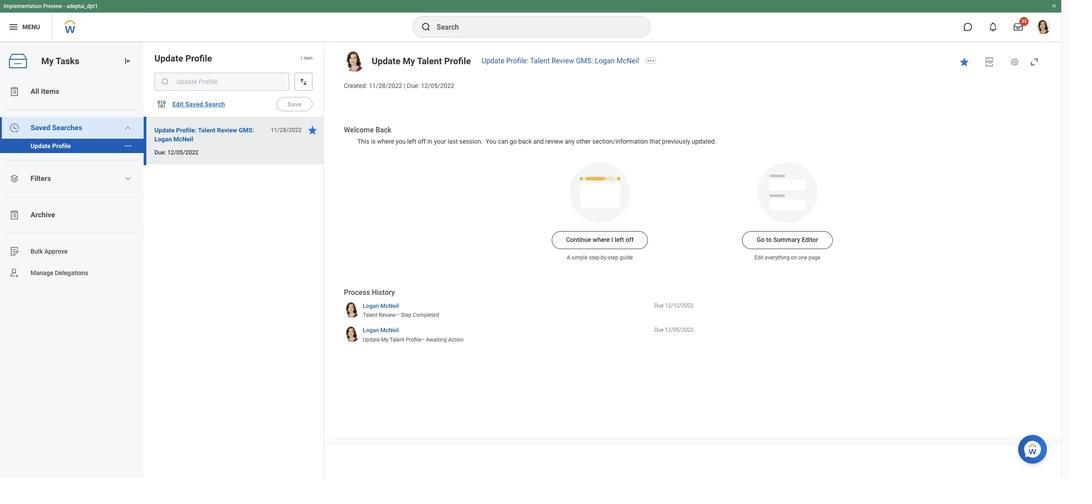 Task type: locate. For each thing, give the bounding box(es) containing it.
12/05/2022 down update profile: talent review gms: logan mcneil button
[[167, 149, 198, 156]]

1 horizontal spatial saved
[[185, 101, 203, 108]]

0 vertical spatial off
[[418, 138, 426, 145]]

where inside continue where i left off button
[[593, 236, 610, 244]]

go
[[757, 236, 765, 244]]

11/28/2022
[[369, 82, 402, 89], [271, 127, 302, 133]]

adeptai_dpt1
[[66, 3, 98, 9]]

item list element
[[144, 41, 324, 478]]

saved inside edit saved search button
[[185, 101, 203, 108]]

go to summary editor button
[[742, 231, 833, 249]]

logan mcneil button down talent review – step completed
[[363, 327, 399, 334]]

1 vertical spatial profile:
[[176, 127, 197, 134]]

2 horizontal spatial my
[[403, 56, 415, 66]]

33
[[1022, 19, 1027, 24]]

11/28/2022 inside item list element
[[271, 127, 302, 133]]

due down due 12/12/2022
[[654, 327, 664, 333]]

off right i
[[626, 236, 634, 244]]

sort image
[[299, 77, 308, 86]]

12/05/2022 inside process history region
[[665, 327, 694, 333]]

saved inside saved searches dropdown button
[[31, 123, 50, 132]]

1 vertical spatial gms:
[[239, 127, 254, 134]]

saved
[[185, 101, 203, 108], [31, 123, 50, 132]]

talent down edit saved search button
[[198, 127, 215, 134]]

talent down talent review – step completed
[[390, 337, 404, 343]]

due
[[654, 303, 664, 309], [654, 327, 664, 333]]

mcneil
[[617, 57, 639, 65], [173, 136, 193, 143], [380, 303, 399, 309], [380, 327, 399, 334]]

where
[[377, 138, 394, 145], [593, 236, 610, 244]]

inbox large image
[[1014, 22, 1023, 31]]

my tasks
[[41, 55, 79, 66]]

gms:
[[576, 57, 593, 65], [239, 127, 254, 134]]

archive button
[[0, 204, 144, 226]]

1 item
[[300, 56, 313, 61]]

review left the step
[[379, 312, 396, 319]]

off inside continue where i left off button
[[626, 236, 634, 244]]

archive
[[31, 211, 55, 219]]

clipboard image
[[9, 86, 20, 97], [9, 210, 20, 220]]

1 vertical spatial logan mcneil button
[[363, 327, 399, 334]]

12/05/2022 down the update my talent profile
[[421, 82, 454, 89]]

saved right clock check image
[[31, 123, 50, 132]]

profile:
[[506, 57, 529, 65], [176, 127, 197, 134]]

star image
[[959, 57, 970, 67]]

– left the awaiting
[[421, 337, 425, 343]]

can go
[[498, 138, 517, 145]]

0 horizontal spatial update profile
[[31, 142, 71, 150]]

update profile list
[[0, 139, 144, 153]]

0 vertical spatial 12/05/2022
[[421, 82, 454, 89]]

2 vertical spatial 12/05/2022
[[665, 327, 694, 333]]

my
[[41, 55, 54, 66], [403, 56, 415, 66], [381, 337, 388, 343]]

0 vertical spatial logan mcneil button
[[363, 302, 399, 310]]

clipboard image left all
[[9, 86, 20, 97]]

1 logan mcneil from the top
[[363, 303, 399, 309]]

my inside process history region
[[381, 337, 388, 343]]

0 horizontal spatial due:
[[154, 149, 166, 156]]

left
[[407, 138, 416, 145], [615, 236, 624, 244]]

menu banner
[[0, 0, 1061, 41]]

0 vertical spatial gms:
[[576, 57, 593, 65]]

1 horizontal spatial review
[[379, 312, 396, 319]]

0 horizontal spatial review
[[217, 127, 237, 134]]

talent
[[417, 56, 442, 66], [530, 57, 550, 65], [198, 127, 215, 134], [363, 312, 378, 319], [390, 337, 404, 343]]

where left i
[[593, 236, 610, 244]]

review
[[552, 57, 574, 65], [217, 127, 237, 134], [379, 312, 396, 319]]

review inside button
[[217, 127, 237, 134]]

left inside button
[[615, 236, 624, 244]]

1 vertical spatial 12/05/2022
[[167, 149, 198, 156]]

item
[[304, 56, 313, 61]]

chevron down image inside filters dropdown button
[[125, 175, 132, 182]]

0 vertical spatial left
[[407, 138, 416, 145]]

chevron down image down related actions icon
[[125, 175, 132, 182]]

update profile down saved searches
[[31, 142, 71, 150]]

off
[[418, 138, 426, 145], [626, 236, 634, 244]]

update profile up search icon
[[154, 53, 212, 64]]

notifications large image
[[989, 22, 998, 31]]

1 horizontal spatial update profile: talent review gms: logan mcneil
[[482, 57, 639, 65]]

0 horizontal spatial 11/28/2022
[[271, 127, 302, 133]]

continue where i left off button
[[552, 231, 648, 249]]

due: right related actions icon
[[154, 149, 166, 156]]

step
[[401, 312, 412, 319]]

0 horizontal spatial off
[[418, 138, 426, 145]]

0 vertical spatial saved
[[185, 101, 203, 108]]

bulk approve
[[31, 248, 68, 255]]

none text field inside item list element
[[154, 73, 289, 91]]

due 12/12/2022
[[654, 303, 694, 309]]

0 vertical spatial where
[[377, 138, 394, 145]]

2 horizontal spatial review
[[552, 57, 574, 65]]

one
[[798, 255, 807, 261]]

employee's photo (logan mcneil) image
[[344, 51, 365, 72]]

0 horizontal spatial where
[[377, 138, 394, 145]]

my for update my talent profile – awaiting action
[[381, 337, 388, 343]]

due:
[[407, 82, 419, 89], [154, 149, 166, 156]]

1 horizontal spatial gms:
[[576, 57, 593, 65]]

0 horizontal spatial –
[[396, 312, 399, 319]]

search image
[[420, 22, 431, 32]]

1 vertical spatial update profile: talent review gms: logan mcneil
[[154, 127, 254, 143]]

profile: up due: 12/05/2022
[[176, 127, 197, 134]]

1 horizontal spatial edit
[[755, 255, 764, 261]]

update inside process history region
[[363, 337, 380, 343]]

profile
[[185, 53, 212, 64], [444, 56, 471, 66], [52, 142, 71, 150], [406, 337, 421, 343]]

process
[[344, 288, 370, 297]]

update profile: talent review gms: logan mcneil
[[482, 57, 639, 65], [154, 127, 254, 143]]

1 vertical spatial left
[[615, 236, 624, 244]]

1 vertical spatial where
[[593, 236, 610, 244]]

logan
[[595, 57, 615, 65], [154, 136, 172, 143], [363, 303, 379, 309], [363, 327, 379, 334]]

edit inside button
[[172, 101, 184, 108]]

update
[[154, 53, 183, 64], [372, 56, 401, 66], [482, 57, 505, 65], [154, 127, 175, 134], [31, 142, 51, 150], [363, 337, 380, 343]]

left right i
[[615, 236, 624, 244]]

review inside process history region
[[379, 312, 396, 319]]

step
[[608, 255, 618, 261]]

0 horizontal spatial profile:
[[176, 127, 197, 134]]

off inside welcome back this is where you left off in your last session.  you can go back and review any other section/information that previously updated.
[[418, 138, 426, 145]]

clipboard image inside all items button
[[9, 86, 20, 97]]

0 vertical spatial edit
[[172, 101, 184, 108]]

list
[[0, 81, 144, 284]]

off left in
[[418, 138, 426, 145]]

chevron down image
[[125, 124, 132, 132], [125, 175, 132, 182]]

my down talent review – step completed
[[381, 337, 388, 343]]

0 vertical spatial –
[[396, 312, 399, 319]]

my for update my talent profile
[[403, 56, 415, 66]]

rename image
[[9, 246, 20, 257]]

where inside welcome back this is where you left off in your last session.  you can go back and review any other section/information that previously updated.
[[377, 138, 394, 145]]

0 vertical spatial update profile: talent review gms: logan mcneil
[[482, 57, 639, 65]]

1 horizontal spatial my
[[381, 337, 388, 343]]

0 horizontal spatial saved
[[31, 123, 50, 132]]

due 12/05/2022
[[654, 327, 694, 333]]

1 vertical spatial review
[[217, 127, 237, 134]]

1 clipboard image from the top
[[9, 86, 20, 97]]

12/05/2022 down 12/12/2022 on the bottom right
[[665, 327, 694, 333]]

1 vertical spatial due
[[654, 327, 664, 333]]

everything
[[765, 255, 790, 261]]

0 horizontal spatial left
[[407, 138, 416, 145]]

delegations
[[55, 269, 88, 276]]

my left tasks
[[41, 55, 54, 66]]

12/05/2022 for due 12/05/2022
[[665, 327, 694, 333]]

0 horizontal spatial edit
[[172, 101, 184, 108]]

2 horizontal spatial 12/05/2022
[[665, 327, 694, 333]]

12/05/2022 for due: 12/05/2022
[[167, 149, 198, 156]]

– left the step
[[396, 312, 399, 319]]

edit for edit saved search
[[172, 101, 184, 108]]

2 due from the top
[[654, 327, 664, 333]]

1 vertical spatial clipboard image
[[9, 210, 20, 220]]

0 vertical spatial clipboard image
[[9, 86, 20, 97]]

update profile: talent review gms: logan mcneil down edit saved search button
[[154, 127, 254, 143]]

0 vertical spatial due:
[[407, 82, 419, 89]]

1 vertical spatial 11/28/2022
[[271, 127, 302, 133]]

2 logan mcneil from the top
[[363, 327, 399, 334]]

due left 12/12/2022 on the bottom right
[[654, 303, 664, 309]]

update profile inside item list element
[[154, 53, 212, 64]]

guide
[[620, 255, 633, 261]]

1 vertical spatial logan mcneil
[[363, 327, 399, 334]]

clipboard image inside archive button
[[9, 210, 20, 220]]

clock check image
[[9, 123, 20, 133]]

by-
[[601, 255, 608, 261]]

1 vertical spatial update profile
[[31, 142, 71, 150]]

summary
[[773, 236, 800, 244]]

1 vertical spatial off
[[626, 236, 634, 244]]

0 vertical spatial 11/28/2022
[[369, 82, 402, 89]]

2 vertical spatial review
[[379, 312, 396, 319]]

logan mcneil button for review
[[363, 302, 399, 310]]

0 horizontal spatial gms:
[[239, 127, 254, 134]]

1 horizontal spatial update profile
[[154, 53, 212, 64]]

1 vertical spatial saved
[[31, 123, 50, 132]]

logan mcneil button
[[363, 302, 399, 310], [363, 327, 399, 334]]

due for due 12/12/2022
[[654, 303, 664, 309]]

1 vertical spatial due:
[[154, 149, 166, 156]]

update profile: talent review gms: logan mcneil down search workday search field
[[482, 57, 639, 65]]

transformation import image
[[123, 57, 132, 66]]

edit
[[172, 101, 184, 108], [755, 255, 764, 261]]

1 vertical spatial –
[[421, 337, 425, 343]]

1 vertical spatial chevron down image
[[125, 175, 132, 182]]

1 logan mcneil button from the top
[[363, 302, 399, 310]]

update inside update profile button
[[31, 142, 51, 150]]

welcome back this is where you left off in your last session.  you can go back and review any other section/information that previously updated.
[[344, 126, 716, 145]]

continue where i left off
[[566, 236, 634, 244]]

on
[[791, 255, 797, 261]]

0 vertical spatial logan mcneil
[[363, 303, 399, 309]]

edit down go
[[755, 255, 764, 261]]

None text field
[[154, 73, 289, 91]]

profile: down search workday search field
[[506, 57, 529, 65]]

talent down search workday search field
[[530, 57, 550, 65]]

review down search workday search field
[[552, 57, 574, 65]]

items
[[41, 87, 59, 96]]

0 vertical spatial update profile
[[154, 53, 212, 64]]

saved searches button
[[0, 117, 144, 139]]

2 chevron down image from the top
[[125, 175, 132, 182]]

logan mcneil down history on the left bottom of the page
[[363, 303, 399, 309]]

12/05/2022 inside item list element
[[167, 149, 198, 156]]

logan mcneil
[[363, 303, 399, 309], [363, 327, 399, 334]]

logan mcneil down talent review – step completed
[[363, 327, 399, 334]]

left right you
[[407, 138, 416, 145]]

completed
[[413, 312, 439, 319]]

action
[[448, 337, 464, 343]]

to
[[766, 236, 772, 244]]

left inside welcome back this is where you left off in your last session.  you can go back and review any other section/information that previously updated.
[[407, 138, 416, 145]]

–
[[396, 312, 399, 319], [421, 337, 425, 343]]

2 clipboard image from the top
[[9, 210, 20, 220]]

0 horizontal spatial 12/05/2022
[[167, 149, 198, 156]]

edit right the configure "image"
[[172, 101, 184, 108]]

logan mcneil button down history on the left bottom of the page
[[363, 302, 399, 310]]

edit everything on one page
[[755, 255, 821, 261]]

due: inside item list element
[[154, 149, 166, 156]]

1 vertical spatial edit
[[755, 255, 764, 261]]

0 horizontal spatial update profile: talent review gms: logan mcneil
[[154, 127, 254, 143]]

due: right |
[[407, 82, 419, 89]]

saved left search
[[185, 101, 203, 108]]

1 due from the top
[[654, 303, 664, 309]]

0 vertical spatial due
[[654, 303, 664, 309]]

is
[[371, 138, 376, 145]]

where down back on the top of the page
[[377, 138, 394, 145]]

review down search
[[217, 127, 237, 134]]

11/28/2022 left |
[[369, 82, 402, 89]]

0 vertical spatial profile:
[[506, 57, 529, 65]]

mcneil inside button
[[173, 136, 193, 143]]

1 horizontal spatial off
[[626, 236, 634, 244]]

manage delegations
[[31, 269, 88, 276]]

chevron down image up related actions icon
[[125, 124, 132, 132]]

Search Workday  search field
[[437, 17, 632, 37]]

1 horizontal spatial left
[[615, 236, 624, 244]]

my tasks element
[[0, 41, 144, 478]]

11/28/2022 left star image
[[271, 127, 302, 133]]

logan mcneil for my
[[363, 327, 399, 334]]

update profile
[[154, 53, 212, 64], [31, 142, 71, 150]]

2 logan mcneil button from the top
[[363, 327, 399, 334]]

1 chevron down image from the top
[[125, 124, 132, 132]]

0 vertical spatial chevron down image
[[125, 124, 132, 132]]

talent inside button
[[198, 127, 215, 134]]

my up |
[[403, 56, 415, 66]]

section/information
[[592, 138, 648, 145]]

1 horizontal spatial where
[[593, 236, 610, 244]]

fullscreen image
[[1029, 57, 1040, 67]]

clipboard image left archive
[[9, 210, 20, 220]]

save button
[[277, 97, 313, 111]]

talent down process history
[[363, 312, 378, 319]]



Task type: describe. For each thing, give the bounding box(es) containing it.
chevron down image for saved searches
[[125, 124, 132, 132]]

you
[[396, 138, 406, 145]]

update profile: talent review gms: logan mcneil button
[[154, 125, 266, 145]]

filters button
[[0, 168, 144, 189]]

process history region
[[344, 288, 694, 347]]

talent review – step completed
[[363, 312, 439, 319]]

manage
[[31, 269, 53, 276]]

filters
[[31, 174, 51, 183]]

logan mcneil for review
[[363, 303, 399, 309]]

|
[[404, 82, 405, 89]]

implementation preview -   adeptai_dpt1
[[4, 3, 98, 9]]

awaiting
[[426, 337, 447, 343]]

update my talent profile
[[372, 56, 471, 66]]

history
[[372, 288, 395, 297]]

profile: inside update profile: talent review gms: logan mcneil
[[176, 127, 197, 134]]

update profile button
[[0, 139, 120, 153]]

i
[[611, 236, 613, 244]]

profile logan mcneil image
[[1036, 20, 1051, 36]]

step-
[[589, 255, 601, 261]]

bulk
[[31, 248, 43, 255]]

1 horizontal spatial profile:
[[506, 57, 529, 65]]

all items button
[[0, 81, 144, 102]]

back
[[376, 126, 392, 134]]

any
[[565, 138, 575, 145]]

updated.
[[692, 138, 716, 145]]

gear image
[[1010, 57, 1019, 66]]

update my talent profile – awaiting action
[[363, 337, 464, 343]]

close environment banner image
[[1052, 3, 1057, 9]]

this
[[357, 138, 369, 145]]

menu
[[22, 23, 40, 30]]

editor
[[802, 236, 818, 244]]

page
[[809, 255, 821, 261]]

a simple step-by-step guide
[[567, 255, 633, 261]]

bulk approve link
[[0, 241, 144, 262]]

update profile: talent review gms: logan mcneil link
[[482, 57, 639, 65]]

due for due 12/05/2022
[[654, 327, 664, 333]]

chevron down image for filters
[[125, 175, 132, 182]]

clipboard image for all items
[[9, 86, 20, 97]]

continue
[[566, 236, 591, 244]]

list containing all items
[[0, 81, 144, 284]]

menu button
[[0, 13, 52, 41]]

profile inside process history region
[[406, 337, 421, 343]]

1 horizontal spatial –
[[421, 337, 425, 343]]

1
[[300, 56, 303, 61]]

edit saved search button
[[169, 95, 229, 113]]

your
[[434, 138, 446, 145]]

last
[[448, 138, 458, 145]]

update profile inside button
[[31, 142, 71, 150]]

update inside update profile: talent review gms: logan mcneil button
[[154, 127, 175, 134]]

search
[[205, 101, 225, 108]]

view printable version (pdf) image
[[984, 57, 995, 67]]

created:
[[344, 82, 367, 89]]

profile inside item list element
[[185, 53, 212, 64]]

due: 12/05/2022
[[154, 149, 198, 156]]

simple
[[572, 255, 588, 261]]

a
[[567, 255, 570, 261]]

and review
[[533, 138, 563, 145]]

profile inside button
[[52, 142, 71, 150]]

welcome
[[344, 126, 374, 134]]

in
[[427, 138, 432, 145]]

all
[[31, 87, 39, 96]]

clipboard image for archive
[[9, 210, 20, 220]]

preview
[[43, 3, 62, 9]]

other
[[576, 138, 591, 145]]

save
[[287, 101, 302, 108]]

logan mcneil button for my
[[363, 327, 399, 334]]

session.
[[459, 138, 483, 145]]

update profile: talent review gms: logan mcneil inside button
[[154, 127, 254, 143]]

justify image
[[8, 22, 19, 32]]

all items
[[31, 87, 59, 96]]

star image
[[307, 125, 318, 136]]

talent down search image
[[417, 56, 442, 66]]

saved searches
[[31, 123, 82, 132]]

searches
[[52, 123, 82, 132]]

-
[[63, 3, 65, 9]]

related actions image
[[124, 142, 132, 150]]

that previously
[[650, 138, 690, 145]]

0 horizontal spatial my
[[41, 55, 54, 66]]

0 vertical spatial review
[[552, 57, 574, 65]]

configure image
[[156, 99, 167, 110]]

user plus image
[[9, 268, 20, 278]]

logan inside button
[[154, 136, 172, 143]]

1 horizontal spatial due:
[[407, 82, 419, 89]]

created: 11/28/2022 | due: 12/05/2022
[[344, 82, 454, 89]]

manage delegations link
[[0, 262, 144, 284]]

approve
[[44, 248, 68, 255]]

edit saved search
[[172, 101, 225, 108]]

implementation
[[4, 3, 42, 9]]

gms: inside button
[[239, 127, 254, 134]]

1 horizontal spatial 11/28/2022
[[369, 82, 402, 89]]

33 button
[[1008, 17, 1029, 37]]

edit for edit everything on one page
[[755, 255, 764, 261]]

go to summary editor
[[757, 236, 818, 244]]

tasks
[[56, 55, 79, 66]]

back
[[518, 138, 532, 145]]

perspective image
[[9, 173, 20, 184]]

1 horizontal spatial 12/05/2022
[[421, 82, 454, 89]]

search image
[[161, 77, 170, 86]]

process history
[[344, 288, 395, 297]]

12/12/2022
[[665, 303, 694, 309]]



Task type: vqa. For each thing, say whether or not it's contained in the screenshot.
Update Profile
yes



